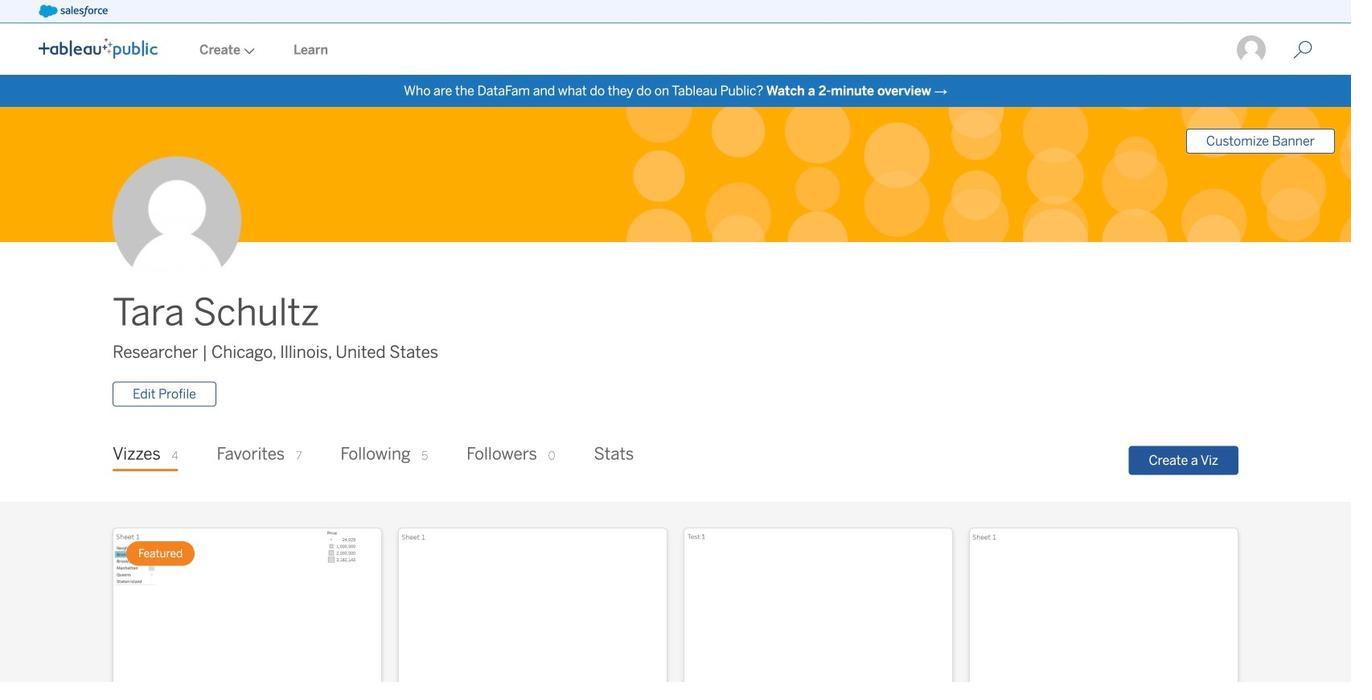 Task type: describe. For each thing, give the bounding box(es) containing it.
tara.schultz image
[[1236, 34, 1268, 66]]

logo image
[[39, 38, 158, 59]]

2 workbook thumbnail image from the left
[[399, 529, 667, 682]]

4 workbook thumbnail image from the left
[[970, 529, 1238, 682]]



Task type: locate. For each thing, give the bounding box(es) containing it.
3 workbook thumbnail image from the left
[[685, 529, 953, 682]]

featured element
[[126, 542, 195, 566]]

create image
[[241, 48, 255, 54]]

avatar image
[[113, 156, 241, 285]]

go to search image
[[1274, 40, 1332, 60]]

workbook thumbnail image
[[113, 529, 381, 682], [399, 529, 667, 682], [685, 529, 953, 682], [970, 529, 1238, 682]]

salesforce logo image
[[39, 5, 108, 18]]

1 workbook thumbnail image from the left
[[113, 529, 381, 682]]



Task type: vqa. For each thing, say whether or not it's contained in the screenshot.
the Nominate for Viz of the Day Icon
no



